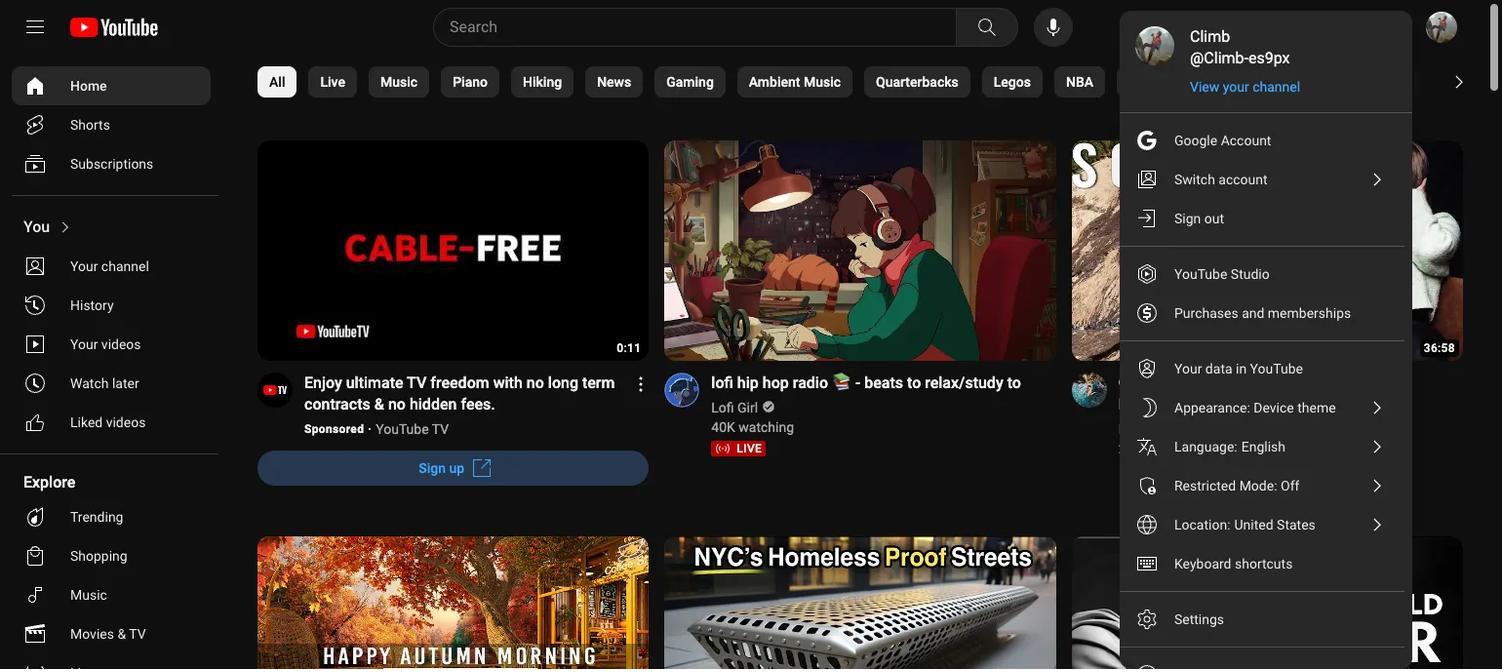 Task type: vqa. For each thing, say whether or not it's contained in the screenshot.
"Autoplay is off" image
no



Task type: describe. For each thing, give the bounding box(es) containing it.
your
[[1223, 79, 1250, 95]]

purchases
[[1175, 305, 1239, 321]]

lofi hip hop radio 📚 - beats to relax/study to link
[[712, 373, 1022, 394]]

0:11 button
[[258, 141, 649, 363]]

in
[[1236, 361, 1247, 377]]

view your channel link
[[1191, 77, 1302, 97]]

reacting
[[1188, 373, 1245, 392]]

tab list containing all
[[258, 55, 1503, 109]]

videos for your videos
[[101, 337, 141, 352]]

comedy
[[1427, 74, 1477, 90]]

year
[[1211, 441, 1237, 456]]

girlfriend
[[1119, 373, 1184, 392]]

@climb-
[[1191, 49, 1249, 67]]

sponsored
[[304, 422, 364, 436]]

your for your videos
[[70, 337, 98, 352]]

language:
[[1175, 439, 1238, 455]]

girlfriend reacting to climbing with alex honnold link
[[1119, 373, 1440, 415]]

1 vertical spatial &
[[117, 626, 126, 642]]

switch
[[1175, 172, 1216, 187]]

restricted
[[1175, 478, 1237, 494]]

Search text field
[[450, 15, 952, 40]]

long
[[548, 373, 579, 392]]

appearance: device theme
[[1175, 400, 1336, 416]]

states
[[1277, 517, 1316, 533]]

youtube for youtube studio
[[1175, 266, 1228, 282]]

climbing
[[1266, 373, 1327, 392]]

ad - enjoy ultimate tv freedom with no long term contracts & no hidden fees. - 11 seconds - watch across your devices and start streaming the tv you love. - youtube tv - play video element
[[304, 373, 626, 415]]

1
[[1200, 441, 1208, 456]]

account
[[1221, 133, 1272, 148]]

google
[[1175, 133, 1218, 148]]

1 to from the left
[[908, 373, 921, 392]]

40k watching
[[712, 419, 794, 435]]

freedom
[[431, 373, 490, 392]]

-
[[856, 373, 861, 392]]

up
[[449, 460, 465, 476]]

keyboard shortcuts
[[1175, 556, 1293, 572]]

2 horizontal spatial music
[[804, 74, 841, 90]]

1 horizontal spatial music
[[381, 74, 418, 90]]

watch
[[70, 376, 109, 391]]

2.9m
[[1119, 441, 1150, 456]]

enjoy ultimate tv freedom with no long term contracts & no hidden fees.
[[304, 373, 615, 414]]

shopping
[[70, 548, 128, 564]]

beats
[[865, 373, 904, 392]]

sign for sign out
[[1175, 211, 1202, 226]]

girlfriend reacting to climbing with alex honnold by magnus midtbø 2,985,267 views 1 year ago 36 minutes from your watch later playlist element
[[1119, 373, 1440, 415]]

purchases and memberships
[[1175, 305, 1352, 321]]

youtube for youtube tv
[[376, 421, 429, 437]]

videos for liked videos
[[106, 415, 146, 430]]

contracts
[[304, 395, 371, 414]]

term
[[583, 373, 615, 392]]

all
[[269, 74, 285, 90]]

view your channel
[[1191, 79, 1301, 95]]

and
[[1242, 305, 1265, 321]]

girlfriend reacting to climbing with alex honnold
[[1119, 373, 1394, 414]]

movies
[[70, 626, 114, 642]]

to inside girlfriend reacting to climbing with alex honnold
[[1249, 373, 1263, 392]]

united
[[1235, 517, 1274, 533]]

radio
[[793, 373, 829, 392]]

youtube tv
[[376, 421, 449, 437]]

lofi hip hop radio 📚 - beats to relax/study to
[[712, 373, 1022, 392]]

memberships
[[1268, 305, 1352, 321]]

home
[[70, 78, 107, 94]]

ago
[[1240, 441, 1263, 456]]

ultimate
[[346, 373, 404, 392]]

tv for &
[[129, 626, 146, 642]]

honnold
[[1119, 395, 1178, 414]]

0:11 link
[[258, 141, 649, 363]]

subscriptions
[[70, 156, 154, 172]]

hiking
[[523, 74, 562, 90]]

magnus midtbø
[[1119, 421, 1214, 437]]

studio
[[1231, 266, 1270, 282]]

live
[[737, 442, 762, 455]]

location:
[[1175, 517, 1231, 533]]

1 year ago
[[1200, 441, 1263, 456]]

shorts
[[70, 117, 110, 133]]

english
[[1242, 439, 1286, 455]]

lofi
[[712, 373, 734, 392]]

appearance:
[[1175, 400, 1251, 416]]

with for no
[[493, 373, 523, 392]]

hop
[[763, 373, 789, 392]]

account
[[1219, 172, 1268, 187]]

go to channel: youtube tv. image
[[258, 373, 293, 408]]

mode:
[[1240, 478, 1278, 494]]

gaming
[[667, 74, 714, 90]]

lofi girl link
[[712, 398, 760, 417]]

restricted mode: off
[[1175, 478, 1300, 494]]

lofi hip hop radio 📚 - beats to relax/study to by lofi girl 299,617,567 views element
[[712, 373, 1022, 394]]

36 minutes, 58 seconds element
[[1424, 341, 1456, 355]]

data
[[1206, 361, 1233, 377]]

history
[[70, 298, 114, 313]]



Task type: locate. For each thing, give the bounding box(es) containing it.
your channel
[[70, 259, 149, 274]]

tv for ultimate
[[407, 373, 427, 392]]

Sign up text field
[[419, 460, 465, 476]]

2 vertical spatial youtube
[[376, 421, 429, 437]]

0 horizontal spatial channel
[[101, 259, 149, 274]]

piano
[[453, 74, 488, 90]]

shopping link
[[12, 537, 211, 576], [12, 537, 211, 576]]

your videos
[[70, 337, 141, 352]]

1 horizontal spatial tv
[[407, 373, 427, 392]]

hip
[[738, 373, 759, 392]]

shortcuts
[[1235, 556, 1293, 572]]

1 vertical spatial tv
[[432, 421, 449, 437]]

2 to from the left
[[1008, 373, 1022, 392]]

0 horizontal spatial &
[[117, 626, 126, 642]]

movies & tv
[[70, 626, 146, 642]]

magnus midtbø image
[[1072, 373, 1107, 408]]

sign up link
[[258, 451, 649, 486]]

to right the in
[[1249, 373, 1263, 392]]

0 horizontal spatial with
[[493, 373, 523, 392]]

0 horizontal spatial to
[[908, 373, 921, 392]]

google account link
[[1120, 121, 1405, 160], [1120, 121, 1405, 160]]

with for alex
[[1330, 373, 1360, 392]]

out
[[1205, 211, 1225, 226]]

climb @climb-es9px
[[1191, 27, 1291, 67]]

your up history
[[70, 259, 98, 274]]

0 horizontal spatial sign
[[419, 460, 446, 476]]

no left long
[[527, 373, 544, 392]]

girl
[[738, 400, 758, 415]]

cooking
[[1298, 74, 1349, 90]]

to right beats
[[908, 373, 921, 392]]

location: united states
[[1175, 517, 1316, 533]]

no
[[527, 373, 544, 392], [388, 395, 406, 414]]

36:58
[[1424, 341, 1456, 355]]

with inside enjoy ultimate tv freedom with no long term contracts & no hidden fees.
[[493, 373, 523, 392]]

1 vertical spatial sign
[[419, 460, 446, 476]]

& right movies
[[117, 626, 126, 642]]

off
[[1281, 478, 1300, 494]]

3 to from the left
[[1249, 373, 1263, 392]]

1 vertical spatial no
[[388, 395, 406, 414]]

videos
[[101, 337, 141, 352], [106, 415, 146, 430]]

2 horizontal spatial to
[[1249, 373, 1263, 392]]

1 horizontal spatial sign
[[1175, 211, 1202, 226]]

& inside enjoy ultimate tv freedom with no long term contracts & no hidden fees.
[[374, 395, 384, 414]]

you link
[[12, 208, 211, 247], [12, 208, 211, 247]]

tv up hidden
[[407, 373, 427, 392]]

0 horizontal spatial tv
[[129, 626, 146, 642]]

nba
[[1067, 74, 1094, 90]]

1 vertical spatial videos
[[106, 415, 146, 430]]

news
[[597, 74, 632, 90]]

your up watch
[[70, 337, 98, 352]]

ambient
[[749, 74, 801, 90]]

settings
[[1175, 612, 1225, 627]]

11 seconds element
[[617, 341, 641, 355]]

lofi girl image
[[665, 373, 700, 408]]

keyboard shortcuts link
[[1120, 545, 1405, 584], [1120, 545, 1405, 584]]

0 horizontal spatial music
[[70, 587, 107, 603]]

sign left up
[[419, 460, 446, 476]]

you
[[23, 218, 50, 236]]

sign out
[[1175, 211, 1225, 226]]

explore
[[23, 473, 75, 492]]

2 horizontal spatial youtube
[[1251, 361, 1304, 377]]

with inside girlfriend reacting to climbing with alex honnold
[[1330, 373, 1360, 392]]

climb
[[1191, 27, 1231, 46]]

channel down es9px
[[1253, 79, 1301, 95]]

1 vertical spatial your
[[70, 337, 98, 352]]

1 vertical spatial youtube
[[1251, 361, 1304, 377]]

2 vertical spatial your
[[1175, 361, 1203, 377]]

your
[[70, 259, 98, 274], [70, 337, 98, 352], [1175, 361, 1203, 377]]

1 horizontal spatial channel
[[1253, 79, 1301, 95]]

magnus
[[1119, 421, 1168, 437]]

0 horizontal spatial no
[[388, 395, 406, 414]]

0 vertical spatial videos
[[101, 337, 141, 352]]

live
[[321, 74, 345, 90]]

your videos link
[[12, 325, 211, 364], [12, 325, 211, 364]]

music up movies
[[70, 587, 107, 603]]

&
[[374, 395, 384, 414], [117, 626, 126, 642]]

liked videos
[[70, 415, 146, 430]]

0 vertical spatial tv
[[407, 373, 427, 392]]

history link
[[12, 286, 211, 325], [12, 286, 211, 325]]

videos down 'later'
[[106, 415, 146, 430]]

to right relax/study
[[1008, 373, 1022, 392]]

None search field
[[398, 8, 1023, 47]]

0 vertical spatial channel
[[1253, 79, 1301, 95]]

0 vertical spatial &
[[374, 395, 384, 414]]

ambient music
[[749, 74, 841, 90]]

1 vertical spatial channel
[[101, 259, 149, 274]]

sign out link
[[1120, 199, 1405, 238], [1120, 199, 1405, 238]]

magnus midtbø link
[[1119, 419, 1216, 439]]

sign inside 'link'
[[419, 460, 446, 476]]

0 vertical spatial youtube
[[1175, 266, 1228, 282]]

avatar image image
[[1427, 12, 1458, 43]]

2.9m views
[[1119, 441, 1188, 456]]

youtube up purchases on the right top of page
[[1175, 266, 1228, 282]]

1 horizontal spatial to
[[1008, 373, 1022, 392]]

1 with from the left
[[493, 373, 523, 392]]

alex
[[1364, 373, 1394, 392]]

google account
[[1175, 133, 1272, 148]]

quarterbacks
[[876, 74, 959, 90]]

tv inside enjoy ultimate tv freedom with no long term contracts & no hidden fees.
[[407, 373, 427, 392]]

midtbø
[[1171, 421, 1214, 437]]

sign left 'out'
[[1175, 211, 1202, 226]]

0 vertical spatial your
[[70, 259, 98, 274]]

watch later
[[70, 376, 139, 391]]

tab list
[[258, 55, 1503, 109]]

keyboard
[[1175, 556, 1232, 572]]

theme
[[1298, 400, 1336, 416]]

sign up
[[419, 460, 465, 476]]

youtube right the in
[[1251, 361, 1304, 377]]

go to channel: youtube tv. element
[[376, 421, 449, 437]]

appearance: device theme option
[[1120, 388, 1405, 427]]

with up fees.
[[493, 373, 523, 392]]

later
[[112, 376, 139, 391]]

channel up history
[[101, 259, 149, 274]]

videos up 'later'
[[101, 337, 141, 352]]

music
[[381, 74, 418, 90], [804, 74, 841, 90], [70, 587, 107, 603]]

youtube down hidden
[[376, 421, 429, 437]]

your left data
[[1175, 361, 1203, 377]]

music link
[[12, 576, 211, 615], [12, 576, 211, 615]]

2 vertical spatial tv
[[129, 626, 146, 642]]

podcasts
[[1129, 74, 1186, 90]]

sign for sign up
[[419, 460, 446, 476]]

enjoy
[[304, 373, 342, 392]]

purchases and memberships link
[[1120, 294, 1405, 333], [1120, 294, 1405, 333]]

music right live
[[381, 74, 418, 90]]

views
[[1153, 441, 1188, 456]]

relax/study
[[925, 373, 1004, 392]]

1 horizontal spatial no
[[527, 373, 544, 392]]

0 horizontal spatial youtube
[[376, 421, 429, 437]]

channel
[[1253, 79, 1301, 95], [101, 259, 149, 274]]

watch later link
[[12, 364, 211, 403], [12, 364, 211, 403]]

channel inside view your channel link
[[1253, 79, 1301, 95]]

1 horizontal spatial youtube
[[1175, 266, 1228, 282]]

shows
[[1352, 74, 1392, 90]]

40k
[[712, 419, 736, 435]]

language: english
[[1175, 439, 1286, 455]]

your for your channel
[[70, 259, 98, 274]]

tv
[[407, 373, 427, 392], [432, 421, 449, 437], [129, 626, 146, 642]]

& down ultimate
[[374, 395, 384, 414]]

1 horizontal spatial &
[[374, 395, 384, 414]]

watching
[[739, 419, 794, 435]]

2 with from the left
[[1330, 373, 1360, 392]]

1 horizontal spatial with
[[1330, 373, 1360, 392]]

music right ambient
[[804, 74, 841, 90]]

with left alex
[[1330, 373, 1360, 392]]

view
[[1191, 79, 1220, 95]]

liked videos link
[[12, 403, 211, 442], [12, 403, 211, 442]]

36:58 link
[[1072, 141, 1464, 363]]

live status
[[712, 441, 766, 456]]

trending
[[70, 509, 123, 525]]

2 horizontal spatial tv
[[432, 421, 449, 437]]

0 vertical spatial sign
[[1175, 211, 1202, 226]]

lofi
[[712, 400, 734, 415]]

tv down hidden
[[432, 421, 449, 437]]

0 vertical spatial no
[[527, 373, 544, 392]]

tv right movies
[[129, 626, 146, 642]]

0:11
[[617, 341, 641, 355]]

no up youtube tv at the left bottom
[[388, 395, 406, 414]]

your for your data in youtube
[[1175, 361, 1203, 377]]



